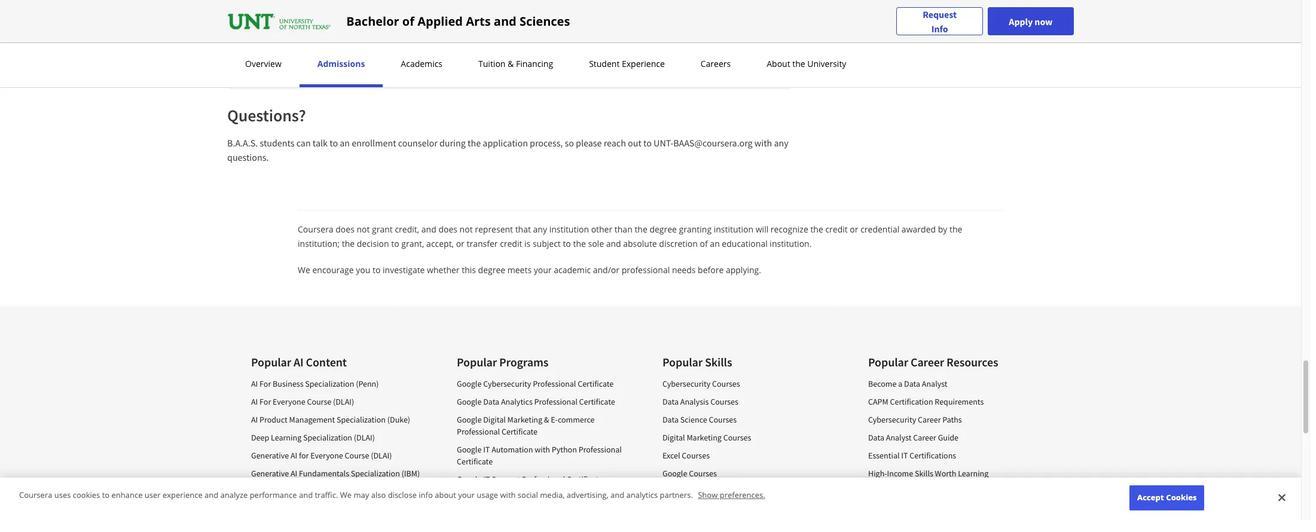 Task type: locate. For each thing, give the bounding box(es) containing it.
professional up automation at the bottom of the page
[[457, 426, 500, 437]]

which
[[409, 16, 433, 28]]

admissions
[[317, 58, 365, 69]]

0 horizontal spatial &
[[382, 486, 387, 497]]

1 vertical spatial analyst
[[886, 432, 912, 443]]

1 vertical spatial also
[[371, 490, 386, 501]]

1 vertical spatial skills
[[915, 468, 934, 479]]

is left part
[[435, 16, 441, 28]]

cybersecurity up analysis
[[663, 379, 711, 389]]

0 vertical spatial we
[[298, 264, 310, 276]]

institution. inside (ccaf) which is part of the air university. the community college of the air force is a fully accredited degree-granting institution.
[[305, 30, 349, 42]]

and down than
[[606, 238, 621, 249]]

ai for business specialization (penn) link
[[251, 379, 379, 389]]

popular up become
[[869, 355, 909, 370]]

1 vertical spatial career
[[918, 415, 941, 425]]

also up more
[[340, 51, 356, 63]]

1 popular from the left
[[251, 355, 291, 370]]

will
[[756, 224, 769, 235]]

or right the accept,
[[456, 238, 465, 249]]

google it automation with python professional certificate link
[[457, 444, 622, 467]]

2 for from the top
[[260, 397, 271, 407]]

list containing cybersecurity courses
[[663, 378, 834, 520]]

university of north texas image
[[227, 12, 332, 31]]

1 horizontal spatial digital
[[663, 432, 685, 443]]

career up become a data analyst
[[911, 355, 945, 370]]

0 vertical spatial digital
[[483, 415, 506, 425]]

google cybersecurity professional certificate
[[457, 379, 614, 389]]

coursera inside privacy alert dialog
[[19, 490, 52, 501]]

1 list from the left
[[251, 378, 422, 520]]

air
[[505, 1, 516, 13], [344, 16, 355, 28], [487, 16, 498, 28], [666, 16, 677, 28]]

career for cybersecurity
[[918, 415, 941, 425]]

popular left programs
[[457, 355, 497, 370]]

credential
[[861, 224, 900, 235]]

a right the offers
[[383, 51, 388, 63]]

0 horizontal spatial management
[[289, 415, 335, 425]]

1 vertical spatial your
[[458, 490, 475, 501]]

2 community from the left
[[561, 16, 608, 28]]

we inside privacy alert dialog
[[340, 490, 352, 501]]

usage
[[477, 490, 498, 501]]

1 horizontal spatial community
[[561, 16, 608, 28]]

marketing
[[508, 415, 543, 425], [687, 432, 722, 443]]

data up certification
[[904, 379, 921, 389]]

popular up cybersecurity courses link on the bottom right
[[663, 355, 703, 370]]

also right "may" at the bottom of page
[[371, 490, 386, 501]]

show preferences. link
[[698, 490, 765, 501]]

popular for popular programs
[[457, 355, 497, 370]]

force inside veterans, reservists and active duty personnel of the united states air force have their training and service included in a transcript from the
[[518, 1, 540, 13]]

institution up educational
[[714, 224, 754, 235]]

cybersecurity
[[483, 379, 531, 389], [663, 379, 711, 389], [869, 415, 917, 425]]

1 vertical spatial any
[[533, 224, 547, 235]]

1 horizontal spatial management
[[510, 492, 556, 503]]

1 horizontal spatial degree
[[650, 224, 677, 235]]

1 horizontal spatial your
[[534, 264, 552, 276]]

generative ai fundamentals specialization (ibm)
[[251, 468, 420, 479]]

0 horizontal spatial learning
[[271, 432, 302, 443]]

analyst up essential it certifications link
[[886, 432, 912, 443]]

google courses
[[663, 468, 717, 479]]

0 vertical spatial everyone
[[273, 397, 305, 407]]

granting
[[269, 30, 303, 42], [679, 224, 712, 235]]

0 vertical spatial generative
[[251, 450, 289, 461]]

data left analysis
[[663, 397, 679, 407]]

1 vertical spatial granting
[[679, 224, 712, 235]]

2 does from the left
[[439, 224, 458, 235]]

list containing ai for business specialization (penn)
[[251, 378, 422, 520]]

other
[[591, 224, 613, 235]]

force down included
[[679, 16, 701, 28]]

is down in
[[703, 16, 709, 28]]

does up institution;
[[336, 224, 355, 235]]

3 popular from the left
[[663, 355, 703, 370]]

courses up data analysis courses 'link'
[[712, 379, 740, 389]]

0 horizontal spatial college
[[303, 16, 332, 28]]

cybersecurity up analytics at the bottom left of page
[[483, 379, 531, 389]]

professional inside google project management professional certificate
[[558, 492, 601, 503]]

1 horizontal spatial is
[[525, 238, 531, 249]]

baas@coursera.org
[[674, 137, 753, 149]]

certificate inside google it automation with python professional certificate
[[457, 456, 493, 467]]

&
[[508, 58, 514, 69], [544, 415, 549, 425], [382, 486, 387, 497]]

0 horizontal spatial any
[[533, 224, 547, 235]]

1 horizontal spatial college
[[610, 16, 639, 28]]

1 horizontal spatial any
[[774, 137, 789, 149]]

0 vertical spatial institution.
[[305, 30, 349, 42]]

2 not from the left
[[460, 224, 473, 235]]

of left veterans at the left
[[553, 51, 561, 63]]

also inside privacy alert dialog
[[371, 490, 386, 501]]

(dlai) down "ai product management specialization (duke)" on the bottom of the page
[[354, 432, 375, 443]]

analyst up capm certification requirements link
[[922, 379, 948, 389]]

we left encourage
[[298, 264, 310, 276]]

essential
[[869, 450, 900, 461]]

university up veteran at the top left
[[239, 51, 279, 63]]

power
[[663, 486, 685, 497]]

the right "during"
[[468, 137, 481, 149]]

granting up the discretion
[[679, 224, 712, 235]]

1 vertical spatial or
[[456, 238, 465, 249]]

services
[[271, 66, 304, 78]]

for up "product"
[[260, 397, 271, 407]]

and down personnel.
[[653, 66, 669, 78]]

google for google project management professional certificate
[[457, 492, 482, 503]]

0 horizontal spatial about
[[362, 66, 385, 78]]

digital up excel
[[663, 432, 685, 443]]

the up part
[[435, 1, 448, 13]]

part
[[443, 16, 460, 28]]

for left business
[[260, 379, 271, 389]]

list
[[251, 378, 422, 520], [457, 378, 628, 520], [663, 378, 834, 520], [869, 378, 1040, 520]]

certificate inside google digital marketing & e-commerce professional certificate
[[502, 426, 538, 437]]

popular for popular career resources
[[869, 355, 909, 370]]

3 list from the left
[[663, 378, 834, 520]]

1 horizontal spatial we
[[340, 490, 352, 501]]

learning
[[271, 432, 302, 443], [958, 468, 989, 479]]

digital inside google digital marketing & e-commerce professional certificate
[[483, 415, 506, 425]]

military down resources
[[430, 66, 461, 78]]

1 vertical spatial (dlai)
[[354, 432, 375, 443]]

2 popular from the left
[[457, 355, 497, 370]]

0 horizontal spatial is
[[435, 16, 441, 28]]

course for everyone
[[345, 450, 369, 461]]

air down included
[[666, 16, 677, 28]]

4 popular from the left
[[869, 355, 909, 370]]

military
[[616, 51, 647, 63], [430, 66, 461, 78]]

courses down 'data science courses'
[[724, 432, 751, 443]]

list for programs
[[457, 378, 628, 520]]

not up the decision
[[357, 224, 370, 235]]

an inside b.a.a.s. students can talk to an enrollment counselor during the application process, so please reach out to unt-baas@coursera.org with any questions.
[[340, 137, 350, 149]]

a inside veterans, reservists and active duty personnel of the united states air force have their training and service included in a transcript from the
[[710, 1, 715, 13]]

cookies
[[73, 490, 100, 501]]

1 vertical spatial marketing
[[687, 432, 722, 443]]

learning right worth
[[958, 468, 989, 479]]

texas
[[316, 51, 338, 63]]

college down the reservists
[[303, 16, 332, 28]]

1 generative from the top
[[251, 450, 289, 461]]

the up to learn more about the gi bill, military discounts, scholarships, psychological services, and external resources.
[[512, 51, 525, 63]]

with down "support"
[[500, 490, 516, 501]]

we encourage you to investigate whether this degree meets your academic and/or professional needs before applying.
[[298, 264, 761, 276]]

grant
[[372, 224, 393, 235]]

2 vertical spatial generative
[[251, 486, 289, 497]]

google inside google project management professional certificate
[[457, 492, 482, 503]]

requirements
[[935, 397, 984, 407]]

digital down analytics at the bottom left of page
[[483, 415, 506, 425]]

course
[[307, 397, 332, 407], [345, 450, 369, 461], [336, 486, 360, 497]]

course up generative ai fundamentals specialization (ibm)
[[345, 450, 369, 461]]

1 horizontal spatial credit
[[826, 224, 848, 235]]

a right in
[[710, 1, 715, 13]]

meets
[[508, 264, 532, 276]]

4 list from the left
[[869, 378, 1040, 520]]

specialization up (dlai
[[351, 468, 400, 479]]

0 horizontal spatial skills
[[705, 355, 732, 370]]

0 horizontal spatial does
[[336, 224, 355, 235]]

and up the accept,
[[422, 224, 437, 235]]

training
[[584, 1, 615, 13]]

2 institution from the left
[[714, 224, 754, 235]]

coursera does not grant credit, and does not represent that any institution other than the degree granting institution will recognize the credit or credential awarded by the institution; the decision to grant, accept, or transfer credit is subject to the sole and absolute discretion of an educational institution.
[[298, 224, 963, 249]]

1 horizontal spatial university
[[808, 58, 847, 69]]

google for google it support professional certificate
[[457, 474, 482, 485]]

with right baas@coursera.org
[[755, 137, 772, 149]]

1 horizontal spatial institution
[[714, 224, 754, 235]]

data for data analysis courses
[[663, 397, 679, 407]]

granting inside (ccaf) which is part of the air university. the community college of the air force is a fully accredited degree-granting institution.
[[269, 30, 303, 42]]

capm
[[869, 397, 889, 407]]

professional inside google it automation with python professional certificate
[[579, 444, 622, 455]]

1 vertical spatial management
[[510, 492, 556, 503]]

0 vertical spatial degree
[[650, 224, 677, 235]]

1 horizontal spatial marketing
[[687, 432, 722, 443]]

0 horizontal spatial military
[[430, 66, 461, 78]]

force down duty
[[357, 16, 379, 28]]

before
[[698, 264, 724, 276]]

1 vertical spatial degree
[[478, 264, 506, 276]]

generative ai with llms course (dlai & aws) link
[[251, 486, 407, 497]]

google digital marketing & e-commerce professional certificate link
[[457, 415, 595, 437]]

google courses link
[[663, 468, 717, 479]]

1 vertical spatial credit
[[500, 238, 522, 249]]

or left credential
[[850, 224, 859, 235]]

institution. down community college of air force at the left top of the page
[[305, 30, 349, 42]]

community down the reservists
[[254, 16, 301, 28]]

0 vertical spatial coursera
[[298, 224, 334, 235]]

0 horizontal spatial marketing
[[508, 415, 543, 425]]

bill,
[[413, 66, 428, 78]]

0 vertical spatial analyst
[[922, 379, 948, 389]]

analysis
[[681, 397, 709, 407]]

1 horizontal spatial force
[[518, 1, 540, 13]]

the
[[435, 1, 448, 13], [239, 16, 252, 28], [472, 16, 485, 28], [651, 16, 664, 28], [512, 51, 525, 63], [793, 58, 806, 69], [387, 66, 401, 78], [468, 137, 481, 149], [635, 224, 648, 235], [811, 224, 824, 235], [950, 224, 963, 235], [342, 238, 355, 249], [573, 238, 586, 249]]

management
[[289, 415, 335, 425], [510, 492, 556, 503]]

ai
[[294, 355, 304, 370], [251, 379, 258, 389], [251, 397, 258, 407], [251, 415, 258, 425], [291, 450, 297, 461], [291, 468, 297, 479], [291, 486, 297, 497]]

the
[[544, 16, 559, 28]]

professional
[[533, 379, 576, 389], [535, 397, 578, 407], [457, 426, 500, 437], [579, 444, 622, 455], [522, 474, 565, 485], [558, 492, 601, 503]]

1 horizontal spatial about
[[435, 490, 456, 501]]

marketing down analytics at the bottom left of page
[[508, 415, 543, 425]]

1 horizontal spatial does
[[439, 224, 458, 235]]

1 for from the top
[[260, 379, 271, 389]]

specialization down (penn)
[[337, 415, 386, 425]]

about down the offers
[[362, 66, 385, 78]]

management for specialization
[[289, 415, 335, 425]]

an up before
[[710, 238, 720, 249]]

cybersecurity down capm
[[869, 415, 917, 425]]

capm certification requirements
[[869, 397, 984, 407]]

visit
[[722, 51, 738, 63]]

1 horizontal spatial cybersecurity
[[663, 379, 711, 389]]

traffic.
[[315, 490, 338, 501]]

1 horizontal spatial analyst
[[922, 379, 948, 389]]

1 horizontal spatial or
[[850, 224, 859, 235]]

academic
[[554, 264, 591, 276]]

with inside b.a.a.s. students can talk to an enrollment counselor during the application process, so please reach out to unt-baas@coursera.org with any questions.
[[755, 137, 772, 149]]

specialization down content
[[305, 379, 354, 389]]

1 vertical spatial institution.
[[770, 238, 812, 249]]

institution up the subject
[[549, 224, 589, 235]]

of right the discretion
[[700, 238, 708, 249]]

discretion
[[659, 238, 698, 249]]

2 horizontal spatial force
[[679, 16, 701, 28]]

veteran
[[239, 66, 269, 78]]

accept
[[1138, 493, 1164, 503]]

community down their
[[561, 16, 608, 28]]

it for popular programs
[[483, 474, 490, 485]]

your right meets at the bottom
[[534, 264, 552, 276]]

generative for generative ai fundamentals specialization (ibm)
[[251, 468, 289, 479]]

google project management professional certificate
[[457, 492, 601, 515]]

student experience
[[589, 58, 665, 69]]

the left gi
[[387, 66, 401, 78]]

3 generative from the top
[[251, 486, 289, 497]]

1 vertical spatial we
[[340, 490, 352, 501]]

the down states
[[472, 16, 485, 28]]

science
[[681, 415, 707, 425]]

data left analytics at the bottom left of page
[[483, 397, 500, 407]]

list containing google cybersecurity professional certificate
[[457, 378, 628, 520]]

google inside google digital marketing & e-commerce professional certificate
[[457, 415, 482, 425]]

excel courses
[[663, 450, 710, 461]]

specialization for fundamentals
[[351, 468, 400, 479]]

professional down python
[[558, 492, 601, 503]]

1 vertical spatial course
[[345, 450, 369, 461]]

accept cookies button
[[1130, 486, 1205, 511]]

google inside google it automation with python professional certificate
[[457, 444, 482, 455]]

college
[[303, 16, 332, 28], [610, 16, 639, 28]]

1 horizontal spatial everyone
[[311, 450, 343, 461]]

is down the that
[[525, 238, 531, 249]]

2 generative from the top
[[251, 468, 289, 479]]

professional
[[622, 264, 670, 276]]

google for google digital marketing & e-commerce professional certificate
[[457, 415, 482, 425]]

coursera inside coursera does not grant credit, and does not represent that any institution other than the degree granting institution will recognize the credit or credential awarded by the institution; the decision to grant, accept, or transfer credit is subject to the sole and absolute discretion of an educational institution.
[[298, 224, 334, 235]]

a left fully at the right
[[711, 16, 716, 28]]

0 vertical spatial for
[[260, 379, 271, 389]]

management inside google project management professional certificate
[[510, 492, 556, 503]]

1 horizontal spatial not
[[460, 224, 473, 235]]

experience
[[163, 490, 203, 501]]

0 vertical spatial career
[[911, 355, 945, 370]]

overview link
[[242, 58, 285, 69]]

(dlai) up (dlai
[[371, 450, 392, 461]]

degree-
[[239, 30, 269, 42]]

professional up google data analytics professional certificate on the left of the page
[[533, 379, 576, 389]]

list for ai
[[251, 378, 422, 520]]

professional inside google digital marketing & e-commerce professional certificate
[[457, 426, 500, 437]]

psychological
[[560, 66, 615, 78]]

marketing down 'data science courses'
[[687, 432, 722, 443]]

1 vertical spatial about
[[435, 490, 456, 501]]

united
[[450, 1, 477, 13]]

college down service
[[610, 16, 639, 28]]

generative down 'deep'
[[251, 450, 289, 461]]

management down google it support professional certificate link
[[510, 492, 556, 503]]

deep learning specialization (dlai) link
[[251, 432, 375, 443]]

absolute
[[623, 238, 657, 249]]

career
[[911, 355, 945, 370], [918, 415, 941, 425], [914, 432, 937, 443]]

0 horizontal spatial not
[[357, 224, 370, 235]]

2 college from the left
[[610, 16, 639, 28]]

the right by
[[950, 224, 963, 235]]

it inside google it automation with python professional certificate
[[483, 444, 490, 455]]

1 horizontal spatial also
[[371, 490, 386, 501]]

0 horizontal spatial digital
[[483, 415, 506, 425]]

1 horizontal spatial needs
[[672, 264, 696, 276]]

0 vertical spatial skills
[[705, 355, 732, 370]]

1 vertical spatial an
[[710, 238, 720, 249]]

request
[[923, 8, 957, 20]]

career for popular
[[911, 355, 945, 370]]

1 horizontal spatial institution.
[[770, 238, 812, 249]]

a right become
[[899, 379, 903, 389]]

coursera uses cookies to enhance user experience and analyze performance and traffic. we may also disclose info about your usage with social media, advertising, and analytics partners. show preferences.
[[19, 490, 765, 501]]

power bi courses link
[[663, 486, 723, 497]]

data science courses link
[[663, 415, 737, 425]]

generative right the "analyze"
[[251, 486, 289, 497]]

1 college from the left
[[303, 16, 332, 28]]

learning down "product"
[[271, 432, 302, 443]]

careers link
[[697, 58, 735, 69]]

0 horizontal spatial your
[[458, 490, 475, 501]]

an inside coursera does not grant credit, and does not represent that any institution other than the degree granting institution will recognize the credit or credential awarded by the institution; the decision to grant, accept, or transfer credit is subject to the sole and absolute discretion of an educational institution.
[[710, 238, 720, 249]]

footer
[[0, 306, 1302, 520]]

0 vertical spatial also
[[340, 51, 356, 63]]

1 vertical spatial generative
[[251, 468, 289, 479]]

0 horizontal spatial analyst
[[886, 432, 912, 443]]

1 horizontal spatial coursera
[[298, 224, 334, 235]]

not
[[357, 224, 370, 235], [460, 224, 473, 235]]

cybersecurity for cybersecurity career paths
[[869, 415, 917, 425]]

request info
[[923, 8, 957, 34]]

to inside privacy alert dialog
[[102, 490, 110, 501]]

0 horizontal spatial granting
[[269, 30, 303, 42]]

1 vertical spatial needs
[[672, 264, 696, 276]]

so
[[565, 137, 574, 149]]

ai product management specialization (duke)
[[251, 415, 410, 425]]

(dlai
[[362, 486, 380, 497]]

military up services,
[[616, 51, 647, 63]]

your left usage
[[458, 490, 475, 501]]

a
[[710, 1, 715, 13], [711, 16, 716, 28], [383, 51, 388, 63], [899, 379, 903, 389]]

0 horizontal spatial community
[[254, 16, 301, 28]]

north
[[291, 51, 314, 63]]

1 vertical spatial coursera
[[19, 490, 52, 501]]

(dlai)
[[333, 397, 354, 407], [354, 432, 375, 443], [371, 450, 392, 461]]

digital marketing courses link
[[663, 432, 751, 443]]

list containing become a data analyst
[[869, 378, 1040, 520]]

your inside privacy alert dialog
[[458, 490, 475, 501]]

2 horizontal spatial &
[[544, 415, 549, 425]]

that
[[515, 224, 531, 235]]

0 horizontal spatial force
[[357, 16, 379, 28]]

degree right this
[[478, 264, 506, 276]]

skills up cybersecurity courses
[[705, 355, 732, 370]]

coursera left uses
[[19, 490, 52, 501]]

google it support professional certificate link
[[457, 474, 603, 485]]

of up bill,
[[419, 51, 427, 63]]

0 horizontal spatial coursera
[[19, 490, 52, 501]]

privacy alert dialog
[[0, 478, 1302, 520]]

sciences
[[520, 13, 570, 29]]

2 list from the left
[[457, 378, 628, 520]]

0 vertical spatial granting
[[269, 30, 303, 42]]

of inside coursera does not grant credit, and does not represent that any institution other than the degree granting institution will recognize the credit or credential awarded by the institution; the decision to grant, accept, or transfer credit is subject to the sole and absolute discretion of an educational institution.
[[700, 238, 708, 249]]

career down capm certification requirements link
[[918, 415, 941, 425]]

google for google it automation with python professional certificate
[[457, 444, 482, 455]]

specialization for business
[[305, 379, 354, 389]]

institution. inside coursera does not grant credit, and does not represent that any institution other than the degree granting institution will recognize the credit or credential awarded by the institution; the decision to grant, accept, or transfer credit is subject to the sole and absolute discretion of an educational institution.
[[770, 238, 812, 249]]

and/or
[[593, 264, 620, 276]]

student
[[589, 58, 620, 69]]



Task type: describe. For each thing, give the bounding box(es) containing it.
google cybersecurity professional certificate link
[[457, 379, 614, 389]]

the up degree-
[[239, 16, 252, 28]]

and left the "analyze"
[[205, 490, 218, 501]]

(ccaf)
[[381, 16, 407, 28]]

community inside (ccaf) which is part of the air university. the community college of the air force is a fully accredited degree-granting institution.
[[561, 16, 608, 28]]

1 vertical spatial digital
[[663, 432, 685, 443]]

the right about
[[793, 58, 806, 69]]

1 does from the left
[[336, 224, 355, 235]]

2 vertical spatial (dlai)
[[371, 450, 392, 461]]

courses down cybersecurity courses link on the bottom right
[[711, 397, 739, 407]]

essential it certifications link
[[869, 450, 957, 461]]

apply now
[[1009, 15, 1053, 27]]

resources
[[947, 355, 999, 370]]

with inside google it automation with python professional certificate
[[535, 444, 550, 455]]

generative for generative ai with llms course (dlai & aws)
[[251, 486, 289, 497]]

tuition
[[479, 58, 506, 69]]

and left service
[[617, 1, 632, 13]]

data for data science courses
[[663, 415, 679, 425]]

professional up media,
[[522, 474, 565, 485]]

coursera for coursera does not grant credit, and does not represent that any institution other than the degree granting institution will recognize the credit or credential awarded by the institution; the decision to grant, accept, or transfer credit is subject to the sole and absolute discretion of an educational institution.
[[298, 224, 334, 235]]

bi
[[687, 486, 694, 497]]

0 horizontal spatial or
[[456, 238, 465, 249]]

enhance
[[112, 490, 143, 501]]

cookies
[[1167, 493, 1197, 503]]

info
[[419, 490, 433, 501]]

of down service
[[641, 16, 649, 28]]

courses right bi
[[695, 486, 723, 497]]

2 vertical spatial &
[[382, 486, 387, 497]]

data for data analyst career guide
[[869, 432, 885, 443]]

1 horizontal spatial learning
[[958, 468, 989, 479]]

for for everyone
[[260, 397, 271, 407]]

with inside privacy alert dialog
[[500, 490, 516, 501]]

generative ai for everyone course (dlai) link
[[251, 450, 392, 461]]

the left sole
[[573, 238, 586, 249]]

generative for generative ai for everyone course (dlai)
[[251, 450, 289, 461]]

air down states
[[487, 16, 498, 28]]

cybersecurity courses
[[663, 379, 740, 389]]

community college of air force
[[254, 16, 379, 28]]

python
[[552, 444, 577, 455]]

0 vertical spatial course
[[307, 397, 332, 407]]

1 horizontal spatial skills
[[915, 468, 934, 479]]

high-income skills worth learning
[[869, 468, 989, 479]]

recognize
[[771, 224, 809, 235]]

scholarships,
[[506, 66, 558, 78]]

1 horizontal spatial military
[[616, 51, 647, 63]]

of left applied
[[402, 13, 415, 29]]

b.a.a.s. students can talk to an enrollment counselor during the application process, so please reach out to unt-baas@coursera.org with any questions.
[[227, 137, 789, 163]]

1 vertical spatial everyone
[[311, 450, 343, 461]]

income
[[887, 468, 913, 479]]

essential it certifications
[[869, 450, 957, 461]]

is inside coursera does not grant credit, and does not represent that any institution other than the degree granting institution will recognize the credit or credential awarded by the institution; the decision to grant, accept, or transfer credit is subject to the sole and absolute discretion of an educational institution.
[[525, 238, 531, 249]]

google for google data analytics professional certificate
[[457, 397, 482, 407]]

google for google courses
[[663, 468, 688, 479]]

now
[[1035, 15, 1053, 27]]

please
[[694, 51, 720, 63]]

0 vertical spatial credit
[[826, 224, 848, 235]]

analytics
[[627, 490, 658, 501]]

active
[[337, 1, 361, 13]]

popular skills
[[663, 355, 732, 370]]

1 community from the left
[[254, 16, 301, 28]]

of inside veterans, reservists and active duty personnel of the united states air force have their training and service included in a transcript from the
[[425, 1, 433, 13]]

resources
[[429, 51, 467, 63]]

tuition & financing
[[479, 58, 553, 69]]

questions.
[[227, 151, 269, 163]]

and left analytics
[[611, 490, 625, 501]]

discounts,
[[463, 66, 504, 78]]

a inside footer
[[899, 379, 903, 389]]

coursera for coursera uses cookies to enhance user experience and analyze performance and traffic. we may also disclose info about your usage with social media, advertising, and analytics partners. show preferences.
[[19, 490, 52, 501]]

programs
[[499, 355, 549, 370]]

overview
[[245, 58, 282, 69]]

become a data analyst
[[869, 379, 948, 389]]

fundamentals
[[299, 468, 349, 479]]

popular career resources
[[869, 355, 999, 370]]

unt
[[740, 51, 758, 63]]

0 horizontal spatial credit
[[500, 238, 522, 249]]

list for skills
[[663, 378, 834, 520]]

enrollment
[[352, 137, 396, 149]]

needs for professional
[[672, 264, 696, 276]]

courses up digital marketing courses in the right of the page
[[709, 415, 737, 425]]

of down active
[[334, 16, 342, 28]]

0 horizontal spatial university
[[239, 51, 279, 63]]

product
[[260, 415, 288, 425]]

google for google cybersecurity professional certificate
[[457, 379, 482, 389]]

management for professional
[[510, 492, 556, 503]]

2 horizontal spatial is
[[703, 16, 709, 28]]

& inside google digital marketing & e-commerce professional certificate
[[544, 415, 549, 425]]

with left the llms
[[299, 486, 315, 497]]

about inside privacy alert dialog
[[435, 490, 456, 501]]

performance
[[250, 490, 297, 501]]

process,
[[530, 137, 563, 149]]

professional up the e-
[[535, 397, 578, 407]]

courses up power bi courses link
[[689, 468, 717, 479]]

the inside b.a.a.s. students can talk to an enrollment counselor during the application process, so please reach out to unt-baas@coursera.org with any questions.
[[468, 137, 481, 149]]

air down active
[[344, 16, 355, 28]]

granting inside coursera does not grant credit, and does not represent that any institution other than the degree granting institution will recognize the credit or credential awarded by the institution; the decision to grant, accept, or transfer credit is subject to the sole and absolute discretion of an educational institution.
[[679, 224, 712, 235]]

aws)
[[389, 486, 407, 497]]

preferences.
[[720, 490, 765, 501]]

2 vertical spatial career
[[914, 432, 937, 443]]

whether
[[427, 264, 460, 276]]

data science courses
[[663, 415, 737, 425]]

the up absolute
[[635, 224, 648, 235]]

of right part
[[462, 16, 470, 28]]

0 horizontal spatial everyone
[[273, 397, 305, 407]]

can
[[297, 137, 311, 149]]

list for career
[[869, 378, 1040, 520]]

any inside coursera does not grant credit, and does not represent that any institution other than the degree granting institution will recognize the credit or credential awarded by the institution; the decision to grant, accept, or transfer credit is subject to the sole and absolute discretion of an educational institution.
[[533, 224, 547, 235]]

degree inside coursera does not grant credit, and does not represent that any institution other than the degree granting institution will recognize the credit or credential awarded by the institution; the decision to grant, accept, or transfer credit is subject to the sole and absolute discretion of an educational institution.
[[650, 224, 677, 235]]

ai product management specialization (duke) link
[[251, 415, 410, 425]]

by
[[938, 224, 948, 235]]

1 horizontal spatial &
[[508, 58, 514, 69]]

applying.
[[726, 264, 761, 276]]

1 not from the left
[[357, 224, 370, 235]]

specialization for management
[[337, 415, 386, 425]]

become
[[869, 379, 897, 389]]

veterans
[[563, 51, 597, 63]]

0 horizontal spatial also
[[340, 51, 356, 63]]

reach
[[604, 137, 626, 149]]

the down service
[[651, 16, 664, 28]]

for for business
[[260, 379, 271, 389]]

the right recognize on the top right of the page
[[811, 224, 824, 235]]

force inside (ccaf) which is part of the air university. the community college of the air force is a fully accredited degree-granting institution.
[[679, 16, 701, 28]]

data analyst career guide link
[[869, 432, 959, 443]]

have
[[542, 1, 561, 13]]

sole
[[588, 238, 604, 249]]

and up psychological
[[599, 51, 615, 63]]

course for llms
[[336, 486, 360, 497]]

apply now button
[[988, 7, 1074, 35]]

commerce
[[558, 415, 595, 425]]

certifications
[[910, 450, 957, 461]]

become a data analyst link
[[869, 379, 948, 389]]

0 vertical spatial (dlai)
[[333, 397, 354, 407]]

investigate
[[383, 264, 425, 276]]

represent
[[475, 224, 513, 235]]

0 vertical spatial or
[[850, 224, 859, 235]]

specialization down "ai product management specialization (duke)" on the bottom of the page
[[303, 432, 352, 443]]

analyze
[[220, 490, 248, 501]]

about the university
[[767, 58, 847, 69]]

1 vertical spatial military
[[430, 66, 461, 78]]

of up the services
[[281, 51, 289, 63]]

states
[[479, 1, 503, 13]]

questions?
[[227, 105, 306, 126]]

a inside (ccaf) which is part of the air university. the community college of the air force is a fully accredited degree-granting institution.
[[711, 16, 716, 28]]

project
[[483, 492, 508, 503]]

0 horizontal spatial cybersecurity
[[483, 379, 531, 389]]

(ibm)
[[402, 468, 420, 479]]

cybersecurity career paths link
[[869, 415, 962, 425]]

0 horizontal spatial degree
[[478, 264, 506, 276]]

accredited
[[737, 16, 779, 28]]

college inside (ccaf) which is part of the air university. the community college of the air force is a fully accredited degree-granting institution.
[[610, 16, 639, 28]]

google project management professional certificate link
[[457, 492, 601, 515]]

air inside veterans, reservists and active duty personnel of the united states air force have their training and service included in a transcript from the
[[505, 1, 516, 13]]

and right arts
[[494, 13, 517, 29]]

0 vertical spatial your
[[534, 264, 552, 276]]

0 horizontal spatial we
[[298, 264, 310, 276]]

needs for the
[[527, 51, 551, 63]]

ai for everyone course (dlai) link
[[251, 397, 354, 407]]

than
[[615, 224, 633, 235]]

0 vertical spatial learning
[[271, 432, 302, 443]]

(penn)
[[356, 379, 379, 389]]

about
[[767, 58, 791, 69]]

cybersecurity for cybersecurity courses
[[663, 379, 711, 389]]

resources.
[[705, 66, 746, 78]]

it for popular career resources
[[902, 450, 908, 461]]

popular for popular ai content
[[251, 355, 291, 370]]

and left the llms
[[299, 490, 313, 501]]

any inside b.a.a.s. students can talk to an enrollment counselor during the application process, so please reach out to unt-baas@coursera.org with any questions.
[[774, 137, 789, 149]]

business
[[273, 379, 304, 389]]

academics link
[[397, 58, 446, 69]]

students
[[260, 137, 295, 149]]

cybersecurity career paths
[[869, 415, 962, 425]]

personnel
[[383, 1, 423, 13]]

popular for popular skills
[[663, 355, 703, 370]]

included
[[664, 1, 699, 13]]

courses up google courses link
[[682, 450, 710, 461]]

and up community college of air force at the left top of the page
[[320, 1, 335, 13]]

the left the decision
[[342, 238, 355, 249]]

marketing inside google digital marketing & e-commerce professional certificate
[[508, 415, 543, 425]]

1 institution from the left
[[549, 224, 589, 235]]

certificate inside google project management professional certificate
[[457, 504, 493, 515]]

digital marketing courses
[[663, 432, 751, 443]]

footer containing popular ai content
[[0, 306, 1302, 520]]

community college of air force link
[[254, 16, 379, 28]]



Task type: vqa. For each thing, say whether or not it's contained in the screenshot.
tuition
yes



